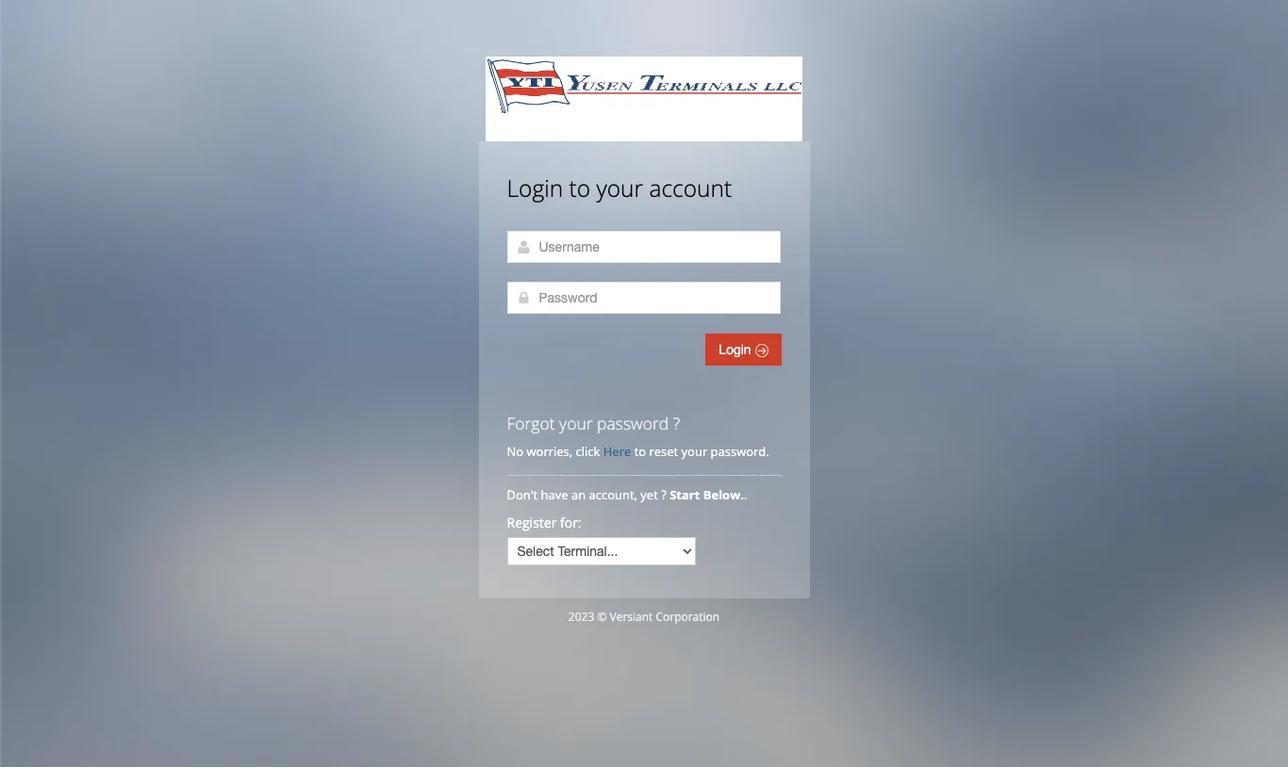 Task type: vqa. For each thing, say whether or not it's contained in the screenshot.
the Login inside the 'Login' button
no



Task type: describe. For each thing, give the bounding box(es) containing it.
2023 © versiant corporation
[[569, 609, 720, 625]]

register for:
[[507, 514, 582, 532]]

Username text field
[[507, 231, 780, 263]]

here link
[[603, 443, 631, 460]]

forgot
[[507, 412, 555, 435]]

worries,
[[527, 443, 573, 460]]

no
[[507, 443, 524, 460]]

login for login
[[719, 342, 755, 357]]

versiant
[[610, 609, 653, 625]]

click
[[576, 443, 600, 460]]

here
[[603, 443, 631, 460]]

1 vertical spatial ?
[[661, 487, 667, 504]]

start
[[670, 487, 700, 504]]

? inside forgot your password ? no worries, click here to reset your password.
[[673, 412, 680, 435]]

Password password field
[[507, 282, 780, 314]]

have
[[541, 487, 568, 504]]

login to your account
[[507, 173, 732, 204]]

corporation
[[656, 609, 720, 625]]

below.
[[703, 487, 744, 504]]

an
[[572, 487, 586, 504]]



Task type: locate. For each thing, give the bounding box(es) containing it.
1 vertical spatial your
[[559, 412, 593, 435]]

your up "click"
[[559, 412, 593, 435]]

don't
[[507, 487, 538, 504]]

2 horizontal spatial your
[[681, 443, 708, 460]]

2 vertical spatial your
[[681, 443, 708, 460]]

1 horizontal spatial your
[[596, 173, 643, 204]]

don't have an account, yet ? start below. .
[[507, 487, 751, 504]]

user image
[[516, 240, 531, 255]]

©
[[597, 609, 607, 625]]

1 vertical spatial to
[[634, 443, 646, 460]]

swapright image
[[755, 344, 768, 357]]

your right reset
[[681, 443, 708, 460]]

0 horizontal spatial your
[[559, 412, 593, 435]]

1 vertical spatial login
[[719, 342, 755, 357]]

0 horizontal spatial ?
[[661, 487, 667, 504]]

password.
[[711, 443, 769, 460]]

1 horizontal spatial to
[[634, 443, 646, 460]]

to up username text field
[[569, 173, 591, 204]]

account,
[[589, 487, 638, 504]]

0 vertical spatial to
[[569, 173, 591, 204]]

to inside forgot your password ? no worries, click here to reset your password.
[[634, 443, 646, 460]]

reset
[[649, 443, 678, 460]]

yet
[[641, 487, 658, 504]]

login button
[[706, 334, 781, 366]]

0 vertical spatial ?
[[673, 412, 680, 435]]

login inside button
[[719, 342, 755, 357]]

0 horizontal spatial login
[[507, 173, 563, 204]]

to right here link
[[634, 443, 646, 460]]

? right the "yet"
[[661, 487, 667, 504]]

your
[[596, 173, 643, 204], [559, 412, 593, 435], [681, 443, 708, 460]]

forgot your password ? no worries, click here to reset your password.
[[507, 412, 769, 460]]

for:
[[560, 514, 582, 532]]

0 vertical spatial your
[[596, 173, 643, 204]]

lock image
[[516, 290, 531, 306]]

your up username text field
[[596, 173, 643, 204]]

login for login to your account
[[507, 173, 563, 204]]

register
[[507, 514, 557, 532]]

2023
[[569, 609, 594, 625]]

?
[[673, 412, 680, 435], [661, 487, 667, 504]]

? up reset
[[673, 412, 680, 435]]

0 vertical spatial login
[[507, 173, 563, 204]]

account
[[649, 173, 732, 204]]

1 horizontal spatial ?
[[673, 412, 680, 435]]

login
[[507, 173, 563, 204], [719, 342, 755, 357]]

1 horizontal spatial login
[[719, 342, 755, 357]]

0 horizontal spatial to
[[569, 173, 591, 204]]

.
[[744, 487, 747, 504]]

password
[[597, 412, 669, 435]]

to
[[569, 173, 591, 204], [634, 443, 646, 460]]



